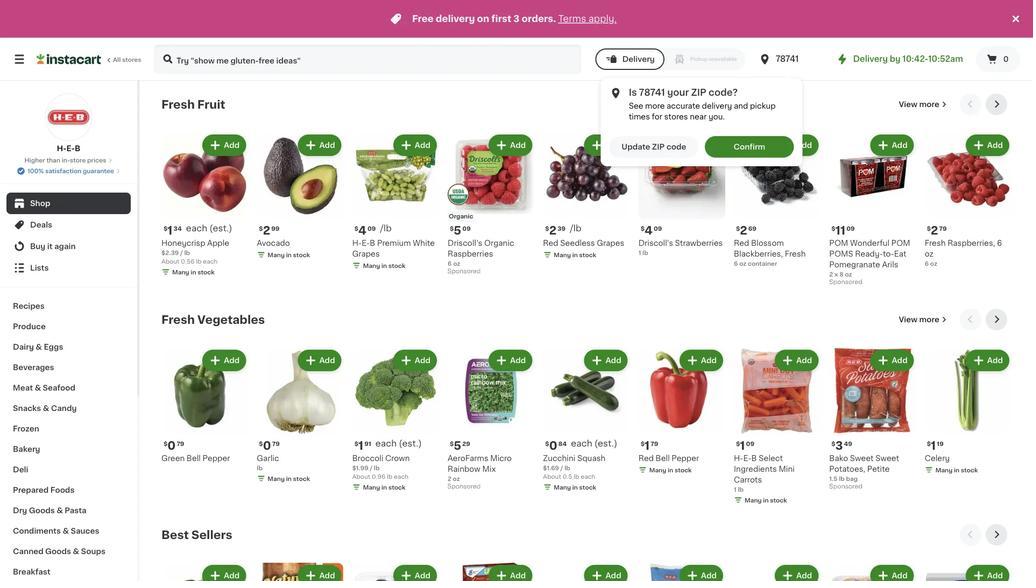 Task type: describe. For each thing, give the bounding box(es) containing it.
(est.) for broccoli crown
[[399, 439, 422, 448]]

to-
[[883, 250, 894, 257]]

lists link
[[6, 257, 131, 279]]

10:52am
[[928, 55, 963, 63]]

bell for 1
[[656, 454, 670, 462]]

$0.84 each (estimated) element
[[543, 439, 630, 453]]

confirm button
[[705, 136, 794, 158]]

condiments & sauces
[[13, 527, 99, 535]]

snacks
[[13, 405, 41, 412]]

fresh for fresh raspberries, 6 oz 6 oz
[[925, 239, 946, 247]]

many down celery
[[936, 467, 953, 473]]

& left pasta
[[57, 507, 63, 515]]

frozen
[[13, 425, 39, 433]]

1 vertical spatial 3
[[836, 440, 843, 451]]

accurate
[[667, 102, 700, 110]]

dairy
[[13, 343, 34, 351]]

79 for red bell pepper
[[651, 441, 658, 447]]

about for broccoli
[[352, 474, 370, 479]]

lb inside h-e-b select ingredients mini carrots 1 lb
[[738, 486, 744, 492]]

$ for driscoll's strawberries
[[641, 225, 645, 231]]

$1.34 each (estimated) element
[[161, 224, 248, 238]]

item carousel region containing best sellers
[[161, 524, 1012, 581]]

many in stock down celery
[[936, 467, 978, 473]]

meat & seafood
[[13, 384, 75, 392]]

$ inside "$ 0 84"
[[545, 441, 549, 447]]

many in stock down '0.96'
[[363, 484, 406, 490]]

dry
[[13, 507, 27, 515]]

view for 1
[[899, 316, 918, 323]]

garlic lb
[[257, 454, 279, 471]]

all
[[113, 57, 121, 63]]

dairy & eggs
[[13, 343, 63, 351]]

driscoll's organic raspberries 6 oz
[[448, 239, 514, 266]]

fruit
[[197, 99, 225, 110]]

many down avocado
[[268, 252, 285, 258]]

/ for honeycrisp
[[180, 250, 183, 256]]

2 pom from the left
[[892, 239, 910, 247]]

2 for $ 2 99
[[263, 225, 270, 236]]

free
[[412, 14, 434, 23]]

bako
[[830, 454, 848, 462]]

09 for 6
[[462, 225, 471, 231]]

sponsored badge image for $ 11 09
[[830, 279, 862, 285]]

h-e-b premium white grapes
[[352, 239, 435, 257]]

beverages
[[13, 364, 54, 371]]

6 inside 'red blossom blackberries, fresh 6 oz container'
[[734, 260, 738, 266]]

$ for red bell pepper
[[641, 441, 645, 447]]

x
[[835, 271, 838, 277]]

6 right raspberries,
[[997, 239, 1002, 247]]

buy
[[30, 243, 45, 250]]

for
[[652, 113, 663, 121]]

garlic
[[257, 454, 279, 462]]

potatoes,
[[830, 465, 866, 473]]

and
[[734, 102, 748, 110]]

& for snacks
[[43, 405, 49, 412]]

delivery by 10:42-10:52am
[[853, 55, 963, 63]]

many down 0.56 at the top of the page
[[172, 269, 189, 275]]

$ up h-e-b premium white grapes
[[354, 225, 358, 231]]

limited time offer region
[[0, 0, 1010, 38]]

34
[[174, 225, 182, 231]]

1.5
[[830, 476, 838, 482]]

2 for $ 2 39
[[549, 225, 557, 236]]

condiments
[[13, 527, 61, 535]]

09 for lb
[[654, 225, 662, 231]]

you.
[[709, 113, 725, 121]]

produce link
[[6, 316, 131, 337]]

lb inside garlic lb
[[257, 465, 263, 471]]

many in stock down h-e-b select ingredients mini carrots 1 lb
[[745, 497, 787, 503]]

& for condiments
[[63, 527, 69, 535]]

seafood
[[43, 384, 75, 392]]

$ for h-e-b select ingredients mini carrots
[[736, 441, 740, 447]]

5 for 2
[[454, 225, 461, 236]]

is 78741 your zip code? dialog
[[601, 78, 803, 166]]

eggs
[[44, 343, 63, 351]]

each (est.) for squash
[[571, 439, 617, 448]]

1 for $ 1 91
[[358, 440, 363, 451]]

78741 button
[[759, 44, 823, 74]]

pasta
[[65, 507, 86, 515]]

many down garlic lb
[[268, 476, 285, 482]]

delivery for delivery
[[623, 55, 655, 63]]

about for zucchini
[[543, 474, 561, 479]]

broccoli
[[352, 454, 383, 462]]

$ 5 29
[[450, 440, 470, 451]]

09 for poms
[[847, 225, 855, 231]]

$ inside $ 1 91
[[354, 441, 358, 447]]

eat
[[894, 250, 907, 257]]

ready-
[[855, 250, 883, 257]]

fresh for fresh vegetables
[[161, 314, 195, 325]]

each (est.) for crown
[[376, 439, 422, 448]]

free delivery on first 3 orders. terms apply.
[[412, 14, 617, 23]]

69
[[749, 225, 757, 231]]

$2.39 per pound element
[[543, 224, 630, 238]]

$ 0 79 for garlic
[[259, 440, 280, 451]]

lb inside bako sweet sweet potatoes, petite 1.5 lb bag
[[839, 476, 845, 482]]

$ 5 09
[[450, 225, 471, 236]]

micro
[[490, 454, 512, 462]]

delivery by 10:42-10:52am link
[[836, 53, 963, 66]]

seedless
[[560, 239, 595, 247]]

bakery link
[[6, 439, 131, 460]]

6 inside "driscoll's organic raspberries 6 oz"
[[448, 260, 452, 266]]

0.5
[[563, 474, 572, 479]]

fresh vegetables
[[161, 314, 265, 325]]

79 for green bell pepper
[[177, 441, 184, 447]]

view more button for 1
[[895, 309, 952, 330]]

h- for h-e-b premium white grapes
[[352, 239, 362, 247]]

squash
[[578, 454, 606, 462]]

red for red blossom blackberries, fresh 6 oz container
[[734, 239, 749, 247]]

best sellers
[[161, 529, 232, 541]]

78741 inside is 78741 your zip code? see more accurate delivery and pickup times for stores near you.
[[639, 88, 665, 97]]

pepper for 1
[[672, 454, 699, 462]]

oz inside "driscoll's organic raspberries 6 oz"
[[453, 260, 460, 266]]

all stores link
[[37, 44, 142, 74]]

(est.) for zucchini squash
[[595, 439, 617, 448]]

more for 3
[[920, 316, 940, 323]]

driscoll's strawberries 1 lb
[[639, 239, 723, 256]]

item carousel region containing fresh vegetables
[[161, 309, 1012, 516]]

again
[[54, 243, 76, 250]]

0 inside button
[[1004, 55, 1009, 63]]

100%
[[28, 168, 44, 174]]

higher than in-store prices link
[[25, 156, 113, 165]]

many in stock down garlic lb
[[268, 476, 310, 482]]

poms
[[830, 250, 853, 257]]

1 for $ 1 34
[[168, 225, 173, 236]]

sponsored badge image for $ 3 49
[[830, 484, 862, 490]]

service type group
[[596, 48, 746, 70]]

item carousel region containing fresh fruit
[[161, 94, 1012, 300]]

delivery for delivery by 10:42-10:52am
[[853, 55, 888, 63]]

deli link
[[6, 460, 131, 480]]

many in stock down avocado
[[268, 252, 310, 258]]

$ 1 34
[[164, 225, 182, 236]]

2 inside aerofarms micro rainbow mix 2 oz
[[448, 476, 452, 482]]

b for h-e-b premium white grapes
[[370, 239, 375, 247]]

instacart logo image
[[37, 53, 101, 66]]

Search field
[[155, 45, 581, 73]]

$ for aerofarms micro rainbow mix
[[450, 441, 454, 447]]

oz inside aerofarms micro rainbow mix 2 oz
[[453, 476, 460, 482]]

2 inside pom wonderful pom poms ready-to-eat pomegranate arils 2 x 8 oz
[[830, 271, 833, 277]]

& for dairy
[[36, 343, 42, 351]]

100% satisfaction guarantee button
[[17, 165, 120, 175]]

2 for $ 2 69
[[740, 225, 747, 236]]

1 inside driscoll's strawberries 1 lb
[[639, 250, 641, 256]]

red seedless grapes
[[543, 239, 625, 247]]

terms apply. link
[[558, 14, 617, 23]]

$ 1 19
[[927, 440, 944, 451]]

2 $ 4 09 from the left
[[641, 225, 662, 236]]

zip inside is 78741 your zip code? see more accurate delivery and pickup times for stores near you.
[[691, 88, 707, 97]]

each right 91
[[376, 439, 397, 448]]

view more button for 2
[[895, 94, 952, 115]]

product group containing 3
[[830, 348, 916, 493]]

about for honeycrisp
[[161, 258, 180, 264]]

79 for garlic
[[272, 441, 280, 447]]

near
[[690, 113, 707, 121]]

each (est.) for apple
[[186, 224, 232, 233]]

0 horizontal spatial stores
[[122, 57, 141, 63]]

stores inside is 78741 your zip code? see more accurate delivery and pickup times for stores near you.
[[664, 113, 688, 121]]

deals link
[[6, 214, 131, 236]]

sauces
[[71, 527, 99, 535]]

on
[[477, 14, 489, 23]]

0.96
[[372, 474, 385, 479]]

petite
[[867, 465, 890, 473]]

prices
[[87, 157, 106, 163]]

$ 3 49
[[832, 440, 852, 451]]

$ 11 09
[[832, 225, 855, 236]]

many in stock down h-e-b premium white grapes
[[363, 263, 406, 268]]

lb inside driscoll's strawberries 1 lb
[[643, 250, 648, 256]]

update
[[622, 143, 650, 151]]

dry goods & pasta
[[13, 507, 86, 515]]

& left soups
[[73, 548, 79, 555]]

red bell pepper
[[639, 454, 699, 462]]

e- for h-e-b premium white grapes
[[362, 239, 370, 247]]

candy
[[51, 405, 77, 412]]

foods
[[50, 487, 74, 494]]

oz inside 'red blossom blackberries, fresh 6 oz container'
[[740, 260, 747, 266]]

$4.09 per pound element
[[352, 224, 439, 238]]



Task type: locate. For each thing, give the bounding box(es) containing it.
b inside h-e-b link
[[75, 145, 80, 152]]

prepared
[[13, 487, 49, 494]]

1 horizontal spatial h-
[[352, 239, 362, 247]]

0 horizontal spatial about
[[161, 258, 180, 264]]

h-e-b logo image
[[45, 94, 92, 141]]

1 vertical spatial zip
[[652, 143, 665, 151]]

b inside h-e-b select ingredients mini carrots 1 lb
[[752, 454, 757, 462]]

$ for celery
[[927, 441, 931, 447]]

many down '0.96'
[[363, 484, 380, 490]]

$ up raspberries
[[450, 225, 454, 231]]

1 vertical spatial organic
[[484, 239, 514, 247]]

2 view more button from the top
[[895, 309, 952, 330]]

view more button
[[895, 94, 952, 115], [895, 309, 952, 330]]

many down 'seedless'
[[554, 252, 571, 258]]

grapes inside h-e-b premium white grapes
[[352, 250, 380, 257]]

e- down $ 1 09
[[744, 454, 752, 462]]

vegetables
[[197, 314, 265, 325]]

2 horizontal spatial b
[[752, 454, 757, 462]]

canned goods & soups link
[[6, 541, 131, 562]]

b left premium
[[370, 239, 375, 247]]

$ 4 09 inside $4.09 per pound element
[[354, 225, 376, 236]]

code
[[667, 143, 686, 151]]

$ inside $ 5 09
[[450, 225, 454, 231]]

3
[[514, 14, 520, 23], [836, 440, 843, 451]]

many down red bell pepper
[[649, 467, 666, 473]]

1 /lb from the left
[[380, 224, 392, 233]]

driscoll's up raspberries
[[448, 239, 482, 247]]

2 sweet from the left
[[876, 454, 899, 462]]

broccoli crown $1.99 / lb about 0.96 lb each
[[352, 454, 410, 479]]

each inside honeycrisp apple $2.39 / lb about 0.56 lb each
[[203, 258, 218, 264]]

many in stock down 'seedless'
[[554, 252, 596, 258]]

lists
[[30, 264, 49, 272]]

0 horizontal spatial organic
[[449, 213, 473, 219]]

sponsored badge image down rainbow
[[448, 484, 480, 490]]

2 vertical spatial e-
[[744, 454, 752, 462]]

ingredients
[[734, 465, 777, 473]]

fresh left fruit
[[161, 99, 195, 110]]

1 horizontal spatial each (est.)
[[376, 439, 422, 448]]

1 view more from the top
[[899, 101, 940, 108]]

0 vertical spatial 78741
[[776, 55, 799, 63]]

1 vertical spatial item carousel region
[[161, 309, 1012, 516]]

goods
[[29, 507, 55, 515], [45, 548, 71, 555]]

more for 11
[[920, 101, 940, 108]]

wonderful
[[850, 239, 890, 247]]

zip up accurate
[[691, 88, 707, 97]]

& left candy
[[43, 405, 49, 412]]

$ left 91
[[354, 441, 358, 447]]

e- up higher than in-store prices link
[[66, 145, 75, 152]]

4 up driscoll's strawberries 1 lb
[[645, 225, 653, 236]]

79 up red bell pepper
[[651, 441, 658, 447]]

/lb up premium
[[380, 224, 392, 233]]

79 for fresh raspberries, 6 oz
[[939, 225, 947, 231]]

b up store
[[75, 145, 80, 152]]

1 horizontal spatial 4
[[645, 225, 653, 236]]

2 horizontal spatial h-
[[734, 454, 744, 462]]

item carousel region
[[161, 94, 1012, 300], [161, 309, 1012, 516], [161, 524, 1012, 581]]

about
[[161, 258, 180, 264], [352, 474, 370, 479], [543, 474, 561, 479]]

e- inside h-e-b select ingredients mini carrots 1 lb
[[744, 454, 752, 462]]

about down $1.99
[[352, 474, 370, 479]]

1 vertical spatial delivery
[[702, 102, 732, 110]]

/ inside broccoli crown $1.99 / lb about 0.96 lb each
[[370, 465, 373, 471]]

/ for broccoli
[[370, 465, 373, 471]]

8
[[840, 271, 844, 277]]

1 horizontal spatial pom
[[892, 239, 910, 247]]

red for red bell pepper
[[639, 454, 654, 462]]

(est.) inside $1.91 each (estimated) element
[[399, 439, 422, 448]]

in-
[[62, 157, 70, 163]]

e- left premium
[[362, 239, 370, 247]]

sponsored badge image
[[448, 268, 480, 275], [830, 279, 862, 285], [448, 484, 480, 490], [830, 484, 862, 490]]

0 vertical spatial item carousel region
[[161, 94, 1012, 300]]

confirm
[[734, 143, 766, 151]]

3 right first
[[514, 14, 520, 23]]

e-
[[66, 145, 75, 152], [362, 239, 370, 247], [744, 454, 752, 462]]

about down "$2.39"
[[161, 258, 180, 264]]

2 vertical spatial item carousel region
[[161, 524, 1012, 581]]

about inside "zucchini squash $1.69 / lb about 0.5 lb each"
[[543, 474, 561, 479]]

1 horizontal spatial red
[[639, 454, 654, 462]]

/lb inside $4.09 per pound element
[[380, 224, 392, 233]]

2 4 from the left
[[645, 225, 653, 236]]

b for h-e-b select ingredients mini carrots 1 lb
[[752, 454, 757, 462]]

green bell pepper
[[161, 454, 230, 462]]

bell down $ 1 79
[[656, 454, 670, 462]]

organic up raspberries
[[484, 239, 514, 247]]

0 horizontal spatial (est.)
[[210, 224, 232, 233]]

1 vertical spatial b
[[370, 239, 375, 247]]

$ for driscoll's organic raspberries
[[450, 225, 454, 231]]

$ 4 09 up driscoll's strawberries 1 lb
[[641, 225, 662, 236]]

5
[[454, 225, 461, 236], [454, 440, 461, 451]]

goods down condiments & sauces
[[45, 548, 71, 555]]

$ inside $ 1 19
[[927, 441, 931, 447]]

0 vertical spatial goods
[[29, 507, 55, 515]]

goods down prepared foods
[[29, 507, 55, 515]]

1 vertical spatial 5
[[454, 440, 461, 451]]

$ for bako sweet sweet potatoes, petite
[[832, 441, 836, 447]]

100% satisfaction guarantee
[[28, 168, 114, 174]]

0 vertical spatial h-
[[57, 145, 66, 152]]

/lb inside $2.39 per pound element
[[570, 224, 582, 233]]

breakfast
[[13, 568, 50, 576]]

&
[[36, 343, 42, 351], [35, 384, 41, 392], [43, 405, 49, 412], [57, 507, 63, 515], [63, 527, 69, 535], [73, 548, 79, 555]]

(est.) inside $0.84 each (estimated) element
[[595, 439, 617, 448]]

1 vertical spatial view more
[[899, 316, 940, 323]]

0 horizontal spatial bell
[[187, 454, 201, 462]]

oz
[[925, 250, 934, 257], [453, 260, 460, 266], [740, 260, 747, 266], [930, 260, 938, 266], [845, 271, 852, 277], [453, 476, 460, 482]]

driscoll's inside driscoll's strawberries 1 lb
[[639, 239, 673, 247]]

09 right 11
[[847, 225, 855, 231]]

1 horizontal spatial b
[[370, 239, 375, 247]]

(est.) up squash
[[595, 439, 617, 448]]

$ inside $ 2 39
[[545, 225, 549, 231]]

pickup
[[750, 102, 776, 110]]

honeycrisp
[[161, 239, 205, 247]]

1 horizontal spatial /lb
[[570, 224, 582, 233]]

b inside h-e-b premium white grapes
[[370, 239, 375, 247]]

2 left "99"
[[263, 225, 270, 236]]

stores down accurate
[[664, 113, 688, 121]]

0 horizontal spatial /
[[180, 250, 183, 256]]

b for h-e-b
[[75, 145, 80, 152]]

1 item carousel region from the top
[[161, 94, 1012, 300]]

/lb right 39
[[570, 224, 582, 233]]

09 inside $ 1 09
[[746, 441, 755, 447]]

pom
[[830, 239, 848, 247], [892, 239, 910, 247]]

delivery inside button
[[623, 55, 655, 63]]

each (est.) inside $1.91 each (estimated) element
[[376, 439, 422, 448]]

1 horizontal spatial zip
[[691, 88, 707, 97]]

$ 0 79 up garlic
[[259, 440, 280, 451]]

09 up h-e-b premium white grapes
[[368, 225, 376, 231]]

$ for pom wonderful pom poms ready-to-eat pomegranate arils
[[832, 225, 836, 231]]

1 view from the top
[[899, 101, 918, 108]]

2 up fresh raspberries, 6 oz 6 oz on the top of page
[[931, 225, 938, 236]]

fresh right "blackberries,"
[[785, 250, 806, 257]]

1 vertical spatial grapes
[[352, 250, 380, 257]]

each (est.) up crown
[[376, 439, 422, 448]]

zip inside popup button
[[652, 143, 665, 151]]

it
[[47, 243, 53, 250]]

1 horizontal spatial organic
[[484, 239, 514, 247]]

avocado
[[257, 239, 290, 247]]

(est.)
[[210, 224, 232, 233], [399, 439, 422, 448], [595, 439, 617, 448]]

1 vertical spatial stores
[[664, 113, 688, 121]]

by
[[890, 55, 901, 63]]

delivery up is
[[623, 55, 655, 63]]

many in stock down red bell pepper
[[649, 467, 692, 473]]

0 vertical spatial zip
[[691, 88, 707, 97]]

update zip code
[[622, 143, 686, 151]]

0 horizontal spatial pom
[[830, 239, 848, 247]]

bako sweet sweet potatoes, petite 1.5 lb bag
[[830, 454, 899, 482]]

grapes down premium
[[352, 250, 380, 257]]

6 down $ 2 79
[[925, 260, 929, 266]]

/
[[180, 250, 183, 256], [370, 465, 373, 471], [561, 465, 563, 471]]

oz inside pom wonderful pom poms ready-to-eat pomegranate arils 2 x 8 oz
[[845, 271, 852, 277]]

2 pepper from the left
[[672, 454, 699, 462]]

canned goods & soups
[[13, 548, 105, 555]]

zucchini squash $1.69 / lb about 0.5 lb each
[[543, 454, 606, 479]]

delivery inside is 78741 your zip code? see more accurate delivery and pickup times for stores near you.
[[702, 102, 732, 110]]

carrots
[[734, 476, 762, 483]]

1 horizontal spatial 78741
[[776, 55, 799, 63]]

red blossom blackberries, fresh 6 oz container
[[734, 239, 806, 266]]

0 vertical spatial 3
[[514, 14, 520, 23]]

/ inside honeycrisp apple $2.39 / lb about 0.56 lb each
[[180, 250, 183, 256]]

$ up the green
[[164, 441, 168, 447]]

0 horizontal spatial 78741
[[639, 88, 665, 97]]

0 button
[[976, 46, 1020, 72]]

shop
[[30, 200, 50, 207]]

1 for $ 1 09
[[740, 440, 745, 451]]

shop link
[[6, 193, 131, 214]]

2 /lb from the left
[[570, 224, 582, 233]]

aerofarms micro rainbow mix 2 oz
[[448, 454, 512, 482]]

terms
[[558, 14, 586, 23]]

h- left premium
[[352, 239, 362, 247]]

blossom
[[751, 239, 784, 247]]

(est.) up crown
[[399, 439, 422, 448]]

0 horizontal spatial pepper
[[203, 454, 230, 462]]

fresh for fresh fruit
[[161, 99, 195, 110]]

1 vertical spatial 78741
[[639, 88, 665, 97]]

1 bell from the left
[[187, 454, 201, 462]]

lb
[[184, 250, 190, 256], [643, 250, 648, 256], [196, 258, 202, 264], [257, 465, 263, 471], [374, 465, 380, 471], [565, 465, 570, 471], [387, 474, 392, 479], [574, 474, 579, 479], [839, 476, 845, 482], [738, 486, 744, 492]]

delivery inside limited time offer region
[[436, 14, 475, 23]]

2 driscoll's from the left
[[639, 239, 673, 247]]

$ inside $ 2 79
[[927, 225, 931, 231]]

$ up poms
[[832, 225, 836, 231]]

first
[[492, 14, 511, 23]]

$ left 39
[[545, 225, 549, 231]]

about inside honeycrisp apple $2.39 / lb about 0.56 lb each
[[161, 258, 180, 264]]

$ for fresh raspberries, 6 oz
[[927, 225, 931, 231]]

(est.) for honeycrisp apple
[[210, 224, 232, 233]]

driscoll's left strawberries
[[639, 239, 673, 247]]

driscoll's inside "driscoll's organic raspberries 6 oz"
[[448, 239, 482, 247]]

0 horizontal spatial 4
[[358, 225, 366, 236]]

78741 inside popup button
[[776, 55, 799, 63]]

red for red seedless grapes
[[543, 239, 558, 247]]

79 up fresh raspberries, 6 oz 6 oz on the top of page
[[939, 225, 947, 231]]

1 4 from the left
[[358, 225, 366, 236]]

0 horizontal spatial grapes
[[352, 250, 380, 257]]

1 horizontal spatial 3
[[836, 440, 843, 451]]

goods for dry
[[29, 507, 55, 515]]

1 for $ 1 79
[[645, 440, 650, 451]]

2 vertical spatial b
[[752, 454, 757, 462]]

1 vertical spatial view more button
[[895, 309, 952, 330]]

1 $ 4 09 from the left
[[354, 225, 376, 236]]

5 for 0
[[454, 440, 461, 451]]

each (est.) inside $0.84 each (estimated) element
[[571, 439, 617, 448]]

1 driscoll's from the left
[[448, 239, 482, 247]]

1 vertical spatial e-
[[362, 239, 370, 247]]

each (est.) up apple
[[186, 224, 232, 233]]

0.56
[[181, 258, 195, 264]]

1 5 from the top
[[454, 225, 461, 236]]

guarantee
[[83, 168, 114, 174]]

$1.91 each (estimated) element
[[352, 439, 439, 453]]

$ 2 39
[[545, 225, 566, 236]]

0 horizontal spatial sweet
[[850, 454, 874, 462]]

0 vertical spatial organic
[[449, 213, 473, 219]]

1 horizontal spatial delivery
[[702, 102, 732, 110]]

e- for h-e-b
[[66, 145, 75, 152]]

$ inside $ 1 09
[[736, 441, 740, 447]]

1 pepper from the left
[[203, 454, 230, 462]]

1 horizontal spatial stores
[[664, 113, 688, 121]]

1 horizontal spatial pepper
[[672, 454, 699, 462]]

strawberries
[[675, 239, 723, 247]]

1 vertical spatial view
[[899, 316, 918, 323]]

product group
[[161, 132, 248, 278], [257, 132, 344, 261], [352, 132, 439, 272], [448, 132, 535, 277], [543, 132, 630, 261], [639, 132, 725, 257], [734, 132, 821, 268], [830, 132, 916, 288], [925, 132, 1012, 268], [161, 348, 248, 464], [257, 348, 344, 485], [352, 348, 439, 494], [448, 348, 535, 493], [543, 348, 630, 494], [639, 348, 725, 476], [734, 348, 821, 507], [830, 348, 916, 493], [925, 348, 1012, 476], [161, 563, 248, 581], [257, 563, 344, 581], [352, 563, 439, 581], [448, 563, 535, 581], [543, 563, 630, 581], [639, 563, 725, 581], [734, 563, 821, 581], [830, 563, 916, 581], [925, 563, 1012, 581]]

/ down broccoli
[[370, 465, 373, 471]]

1 vertical spatial goods
[[45, 548, 71, 555]]

4
[[358, 225, 366, 236], [645, 225, 653, 236]]

sweet up potatoes,
[[850, 454, 874, 462]]

3 inside limited time offer region
[[514, 14, 520, 23]]

$ inside '$ 11 09'
[[832, 225, 836, 231]]

2 horizontal spatial each (est.)
[[571, 439, 617, 448]]

best
[[161, 529, 189, 541]]

1 horizontal spatial sweet
[[876, 454, 899, 462]]

update zip code button
[[610, 136, 699, 158]]

1 horizontal spatial grapes
[[597, 239, 625, 247]]

1 sweet from the left
[[850, 454, 874, 462]]

pom up "eat"
[[892, 239, 910, 247]]

0 vertical spatial delivery
[[436, 14, 475, 23]]

0 horizontal spatial delivery
[[623, 55, 655, 63]]

1 horizontal spatial /
[[370, 465, 373, 471]]

/ inside "zucchini squash $1.69 / lb about 0.5 lb each"
[[561, 465, 563, 471]]

$ 2 99
[[259, 225, 280, 236]]

$ 1 09
[[736, 440, 755, 451]]

2 for $ 2 79
[[931, 225, 938, 236]]

2 bell from the left
[[656, 454, 670, 462]]

2 $ 0 79 from the left
[[259, 440, 280, 451]]

2 horizontal spatial (est.)
[[595, 439, 617, 448]]

bell for 0
[[187, 454, 201, 462]]

5 up raspberries
[[454, 225, 461, 236]]

pepper for 0
[[203, 454, 230, 462]]

0 horizontal spatial zip
[[652, 143, 665, 151]]

recipes link
[[6, 296, 131, 316]]

zip left code
[[652, 143, 665, 151]]

bakery
[[13, 446, 40, 453]]

about down $1.69
[[543, 474, 561, 479]]

goods for canned
[[45, 548, 71, 555]]

many down 0.5
[[554, 484, 571, 490]]

2 left 39
[[549, 225, 557, 236]]

0 vertical spatial e-
[[66, 145, 75, 152]]

2 view more from the top
[[899, 316, 940, 323]]

0 horizontal spatial each (est.)
[[186, 224, 232, 233]]

/ for zucchini
[[561, 465, 563, 471]]

view more for 2
[[899, 101, 940, 108]]

each inside broccoli crown $1.99 / lb about 0.96 lb each
[[394, 474, 409, 479]]

1 inside h-e-b select ingredients mini carrots 1 lb
[[734, 486, 737, 492]]

$ left "99"
[[259, 225, 263, 231]]

soups
[[81, 548, 105, 555]]

$ for red blossom blackberries, fresh
[[736, 225, 740, 231]]

is
[[629, 88, 637, 97]]

1 horizontal spatial $ 0 79
[[259, 440, 280, 451]]

1 horizontal spatial e-
[[362, 239, 370, 247]]

$ inside $ 1 79
[[641, 441, 645, 447]]

0 vertical spatial view more
[[899, 101, 940, 108]]

None search field
[[154, 44, 582, 74]]

about inside broccoli crown $1.99 / lb about 0.96 lb each
[[352, 474, 370, 479]]

driscoll's for 5
[[448, 239, 482, 247]]

1 horizontal spatial $ 4 09
[[641, 225, 662, 236]]

1 horizontal spatial bell
[[656, 454, 670, 462]]

0 horizontal spatial $ 4 09
[[354, 225, 376, 236]]

0 horizontal spatial driscoll's
[[448, 239, 482, 247]]

arils
[[882, 261, 899, 268]]

b up ingredients
[[752, 454, 757, 462]]

prepared foods link
[[6, 480, 131, 501]]

premium
[[377, 239, 411, 247]]

0 vertical spatial view more button
[[895, 94, 952, 115]]

6 down raspberries
[[448, 260, 452, 266]]

select
[[759, 454, 783, 462]]

/ down "zucchini"
[[561, 465, 563, 471]]

2 vertical spatial h-
[[734, 454, 744, 462]]

& left eggs in the bottom left of the page
[[36, 343, 42, 351]]

many in stock down 0.5
[[554, 484, 596, 490]]

each up squash
[[571, 439, 592, 448]]

1 horizontal spatial (est.)
[[399, 439, 422, 448]]

red
[[734, 239, 749, 247], [543, 239, 558, 247], [639, 454, 654, 462]]

2 view from the top
[[899, 316, 918, 323]]

honeycrisp apple $2.39 / lb about 0.56 lb each
[[161, 239, 229, 264]]

fresh inside 'red blossom blackberries, fresh 6 oz container'
[[785, 250, 806, 257]]

each inside "zucchini squash $1.69 / lb about 0.5 lb each"
[[581, 474, 596, 479]]

e- inside h-e-b premium white grapes
[[362, 239, 370, 247]]

11
[[836, 225, 846, 236]]

2 horizontal spatial red
[[734, 239, 749, 247]]

$ left 69
[[736, 225, 740, 231]]

(est.) up apple
[[210, 224, 232, 233]]

1 horizontal spatial delivery
[[853, 55, 888, 63]]

2 left x
[[830, 271, 833, 277]]

0 vertical spatial grapes
[[597, 239, 625, 247]]

$ 4 09 up h-e-b premium white grapes
[[354, 225, 376, 236]]

view
[[899, 101, 918, 108], [899, 316, 918, 323]]

container
[[748, 260, 777, 266]]

times
[[629, 113, 650, 121]]

organic up $ 5 09
[[449, 213, 473, 219]]

79 inside $ 2 79
[[939, 225, 947, 231]]

$ inside $ 1 34
[[164, 225, 168, 231]]

$ up fresh raspberries, 6 oz 6 oz on the top of page
[[927, 225, 931, 231]]

item badge image
[[448, 184, 469, 205]]

1 vertical spatial h-
[[352, 239, 362, 247]]

$ 0 79 up the green
[[164, 440, 184, 451]]

0 horizontal spatial e-
[[66, 145, 75, 152]]

6 down "blackberries,"
[[734, 260, 738, 266]]

/lb for 4
[[380, 224, 392, 233]]

$ up ingredients
[[736, 441, 740, 447]]

0 horizontal spatial h-
[[57, 145, 66, 152]]

2 horizontal spatial about
[[543, 474, 561, 479]]

1 for $ 1 19
[[931, 440, 936, 451]]

your
[[668, 88, 689, 97]]

many down h-e-b premium white grapes
[[363, 263, 380, 268]]

fresh left vegetables
[[161, 314, 195, 325]]

h- inside h-e-b select ingredients mini carrots 1 lb
[[734, 454, 744, 462]]

each (est.)
[[186, 224, 232, 233], [376, 439, 422, 448], [571, 439, 617, 448]]

more inside is 78741 your zip code? see more accurate delivery and pickup times for stores near you.
[[645, 102, 665, 110]]

sponsored badge image for $ 5 29
[[448, 484, 480, 490]]

beverages link
[[6, 357, 131, 378]]

sponsored badge image down raspberries
[[448, 268, 480, 275]]

sponsored badge image for $ 5 09
[[448, 268, 480, 275]]

many in stock down 0.56 at the top of the page
[[172, 269, 215, 275]]

09 inside $ 5 09
[[462, 225, 471, 231]]

1 pom from the left
[[830, 239, 848, 247]]

$ inside $ 3 49
[[832, 441, 836, 447]]

09 inside '$ 11 09'
[[847, 225, 855, 231]]

e- for h-e-b select ingredients mini carrots 1 lb
[[744, 454, 752, 462]]

raspberries
[[448, 250, 493, 257]]

meat
[[13, 384, 33, 392]]

organic inside "driscoll's organic raspberries 6 oz"
[[484, 239, 514, 247]]

$ left "29"
[[450, 441, 454, 447]]

$ for avocado
[[259, 225, 263, 231]]

$ inside $ 2 69
[[736, 225, 740, 231]]

2 horizontal spatial e-
[[744, 454, 752, 462]]

0 horizontal spatial delivery
[[436, 14, 475, 23]]

0 horizontal spatial 3
[[514, 14, 520, 23]]

$ left 19
[[927, 441, 931, 447]]

0 horizontal spatial /lb
[[380, 224, 392, 233]]

1 $ 0 79 from the left
[[164, 440, 184, 451]]

$ inside $ 2 99
[[259, 225, 263, 231]]

$ inside the $ 5 29
[[450, 441, 454, 447]]

each (est.) up squash
[[571, 439, 617, 448]]

fresh inside fresh raspberries, 6 oz 6 oz
[[925, 239, 946, 247]]

2 down rainbow
[[448, 476, 452, 482]]

$ for garlic
[[259, 441, 263, 447]]

$ 4 09
[[354, 225, 376, 236], [641, 225, 662, 236]]

1 view more button from the top
[[895, 94, 952, 115]]

$1.99
[[352, 465, 369, 471]]

$ 1 79
[[641, 440, 658, 451]]

fresh down $ 2 79
[[925, 239, 946, 247]]

0 vertical spatial view
[[899, 101, 918, 108]]

h- for h-e-b
[[57, 145, 66, 152]]

09 up driscoll's strawberries 1 lb
[[654, 225, 662, 231]]

4 up h-e-b premium white grapes
[[358, 225, 366, 236]]

79 inside $ 1 79
[[651, 441, 658, 447]]

canned
[[13, 548, 43, 555]]

(est.) inside $1.34 each (estimated) element
[[210, 224, 232, 233]]

0 vertical spatial b
[[75, 145, 80, 152]]

2 item carousel region from the top
[[161, 309, 1012, 516]]

$ for green bell pepper
[[164, 441, 168, 447]]

zucchini
[[543, 454, 576, 462]]

$2.39
[[161, 250, 179, 256]]

& for meat
[[35, 384, 41, 392]]

view for 2
[[899, 101, 918, 108]]

3 item carousel region from the top
[[161, 524, 1012, 581]]

mini
[[779, 465, 795, 473]]

delivery left by
[[853, 55, 888, 63]]

driscoll's for 4
[[639, 239, 673, 247]]

red inside 'red blossom blackberries, fresh 6 oz container'
[[734, 239, 749, 247]]

0 horizontal spatial red
[[543, 239, 558, 247]]

2 horizontal spatial /
[[561, 465, 563, 471]]

99
[[271, 225, 280, 231]]

bell
[[187, 454, 201, 462], [656, 454, 670, 462]]

$ left 34
[[164, 225, 168, 231]]

product group containing 11
[[830, 132, 916, 288]]

each right 34
[[186, 224, 207, 233]]

apple
[[207, 239, 229, 247]]

h- down $ 1 09
[[734, 454, 744, 462]]

0 horizontal spatial b
[[75, 145, 80, 152]]

0 vertical spatial stores
[[122, 57, 141, 63]]

view more for 1
[[899, 316, 940, 323]]

many down carrots
[[745, 497, 762, 503]]

0 vertical spatial 5
[[454, 225, 461, 236]]

each (est.) inside $1.34 each (estimated) element
[[186, 224, 232, 233]]

h- inside h-e-b premium white grapes
[[352, 239, 362, 247]]

/lb for 2
[[570, 224, 582, 233]]

1 horizontal spatial about
[[352, 474, 370, 479]]

snacks & candy link
[[6, 398, 131, 419]]

3 left 49
[[836, 440, 843, 451]]

$ 0 79 for green bell pepper
[[164, 440, 184, 451]]

1 horizontal spatial driscoll's
[[639, 239, 673, 247]]

2 5 from the top
[[454, 440, 461, 451]]

0 horizontal spatial $ 0 79
[[164, 440, 184, 451]]



Task type: vqa. For each thing, say whether or not it's contained in the screenshot.
Chocolate, to the middle
no



